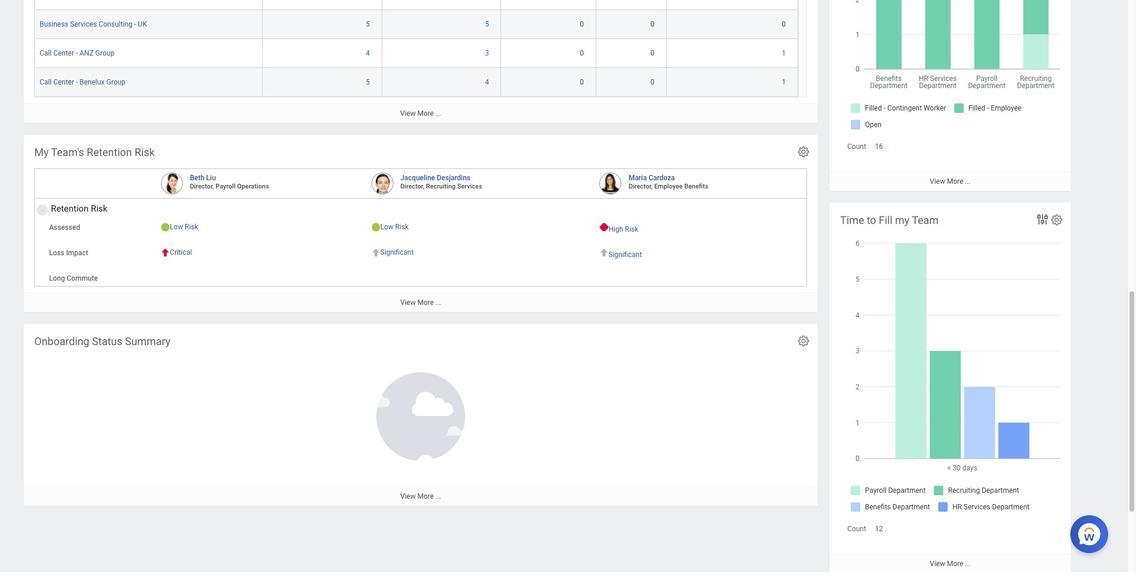 Task type: vqa. For each thing, say whether or not it's contained in the screenshot.


Task type: describe. For each thing, give the bounding box(es) containing it.
view more ... for time to fill my team
[[930, 561, 971, 569]]

jacqueline desjardins link
[[400, 172, 470, 182]]

count for 12
[[847, 526, 866, 534]]

12
[[875, 526, 883, 534]]

team
[[912, 214, 939, 227]]

1 for 3
[[782, 49, 786, 57]]

to
[[867, 214, 876, 227]]

business
[[40, 20, 68, 28]]

call center - anz group
[[40, 49, 114, 57]]

maria cardoza
[[629, 174, 675, 182]]

more for my team's retention risk
[[417, 299, 434, 307]]

high risk link
[[609, 223, 638, 234]]

onboarding
[[34, 336, 89, 348]]

1 horizontal spatial significant link
[[609, 248, 642, 259]]

call for call center - anz group
[[40, 49, 52, 57]]

1 horizontal spatial 4 button
[[485, 78, 491, 87]]

more inside the headcount & open positions element
[[947, 178, 963, 186]]

employee
[[654, 183, 683, 191]]

cardoza
[[649, 174, 675, 182]]

maria cardoza link
[[629, 172, 675, 182]]

row containing business services consulting - uk
[[34, 10, 798, 39]]

5 button for 4
[[366, 78, 372, 87]]

impact
[[66, 249, 88, 257]]

- inside business services consulting - uk 'link'
[[134, 20, 136, 28]]

5 cell from the left
[[596, 0, 667, 10]]

time to fill my team
[[840, 214, 939, 227]]

call center - benelux group link
[[40, 76, 125, 86]]

12 button
[[875, 525, 885, 534]]

long commute
[[49, 275, 98, 283]]

more for time to fill my team
[[947, 561, 963, 569]]

5 for 5
[[366, 20, 370, 28]]

1 cell from the left
[[34, 0, 263, 10]]

2 low risk link from the left
[[380, 221, 409, 231]]

director, employee benefits
[[629, 183, 708, 191]]

- for anz
[[76, 49, 78, 57]]

1 row from the top
[[34, 0, 798, 10]]

director, for jacqueline
[[400, 183, 424, 191]]

16 button
[[875, 142, 885, 152]]

view inside the headcount & open positions element
[[930, 178, 945, 186]]

beth
[[190, 174, 205, 182]]

services inside 'link'
[[70, 20, 97, 28]]

0 horizontal spatial significant link
[[380, 246, 414, 257]]

low for second low risk link from the left
[[380, 223, 394, 231]]

director, for maria
[[629, 183, 653, 191]]

my
[[895, 214, 910, 227]]

configure and view chart data image
[[1036, 212, 1050, 227]]

- for benelux
[[76, 78, 78, 86]]

beth liu link
[[190, 172, 216, 182]]

my
[[34, 146, 49, 159]]

risk for high risk link on the right of the page
[[625, 225, 638, 234]]

6 cell from the left
[[667, 0, 798, 10]]

... for time to fill my team
[[965, 561, 971, 569]]

2 cell from the left
[[263, 0, 382, 10]]

0 vertical spatial 4 button
[[366, 49, 372, 58]]

commute
[[67, 275, 98, 283]]

view for onboarding status summary
[[400, 493, 416, 501]]

center for benelux
[[53, 78, 74, 86]]

view more ... inside the headcount & open positions element
[[930, 178, 971, 186]]

high
[[609, 225, 623, 234]]

director, recruiting services
[[400, 183, 482, 191]]

liu
[[206, 174, 216, 182]]

1 button for 4
[[782, 78, 788, 87]]

headcount & open positions element
[[830, 0, 1071, 191]]

long
[[49, 275, 65, 283]]

count for 16
[[847, 143, 866, 151]]

center for anz
[[53, 49, 74, 57]]

consulting
[[99, 20, 132, 28]]

fill
[[879, 214, 893, 227]]

call center - benelux group
[[40, 78, 125, 86]]

group for call center - benelux group
[[106, 78, 125, 86]]

view more ... for onboarding status summary
[[400, 493, 441, 501]]

... for onboarding status summary
[[436, 493, 441, 501]]

business services consulting - uk link
[[40, 18, 147, 28]]



Task type: locate. For each thing, give the bounding box(es) containing it.
4
[[366, 49, 370, 57], [485, 78, 489, 86]]

loss impact
[[49, 249, 88, 257]]

2 director, from the left
[[400, 183, 424, 191]]

1 1 from the top
[[782, 49, 786, 57]]

0 vertical spatial group
[[95, 49, 114, 57]]

0 vertical spatial count
[[847, 143, 866, 151]]

1 vertical spatial -
[[76, 49, 78, 57]]

1 center from the top
[[53, 49, 74, 57]]

configure onboarding status summary image
[[797, 335, 810, 348]]

0 horizontal spatial services
[[70, 20, 97, 28]]

services
[[70, 20, 97, 28], [457, 183, 482, 191]]

view
[[400, 110, 416, 118], [930, 178, 945, 186], [400, 299, 416, 307], [400, 493, 416, 501], [930, 561, 945, 569]]

my team's retention risk
[[34, 146, 155, 159]]

view for time to fill my team
[[930, 561, 945, 569]]

group right anz in the left of the page
[[95, 49, 114, 57]]

center left anz in the left of the page
[[53, 49, 74, 57]]

0 vertical spatial call
[[40, 49, 52, 57]]

16
[[875, 143, 883, 151]]

1 vertical spatial 1
[[782, 78, 786, 86]]

view more ... inside onboarding status summary element
[[400, 493, 441, 501]]

retention right team's
[[87, 146, 132, 159]]

1 low from the left
[[170, 223, 183, 231]]

1 button
[[782, 49, 788, 58], [782, 78, 788, 87]]

3 row from the top
[[34, 39, 798, 68]]

2 call from the top
[[40, 78, 52, 86]]

low risk link
[[170, 221, 198, 231], [380, 221, 409, 231]]

1 horizontal spatial low risk link
[[380, 221, 409, 231]]

call down business
[[40, 49, 52, 57]]

0 vertical spatial 1 button
[[782, 49, 788, 58]]

row containing call center - benelux group
[[34, 68, 798, 97]]

view more ... inside headcount plan to pipeline "element"
[[400, 110, 441, 118]]

low
[[170, 223, 183, 231], [380, 223, 394, 231]]

5 for 4
[[366, 78, 370, 86]]

director, for beth
[[190, 183, 214, 191]]

1 horizontal spatial 4
[[485, 78, 489, 86]]

director, down beth liu
[[190, 183, 214, 191]]

4 button
[[366, 49, 372, 58], [485, 78, 491, 87]]

loss
[[49, 249, 64, 257]]

low risk for second low risk link from the left
[[380, 223, 409, 231]]

2 low risk from the left
[[380, 223, 409, 231]]

1 horizontal spatial significant
[[609, 251, 642, 259]]

jacqueline desjardins
[[400, 174, 470, 182]]

-
[[134, 20, 136, 28], [76, 49, 78, 57], [76, 78, 78, 86]]

1 1 button from the top
[[782, 49, 788, 58]]

high risk
[[609, 225, 638, 234]]

1 count from the top
[[847, 143, 866, 151]]

assessed
[[49, 224, 80, 232]]

1 low risk from the left
[[170, 223, 198, 231]]

cell
[[34, 0, 263, 10], [263, 0, 382, 10], [382, 0, 501, 10], [501, 0, 596, 10], [596, 0, 667, 10], [667, 0, 798, 10]]

director,
[[190, 183, 214, 191], [400, 183, 424, 191], [629, 183, 653, 191]]

jacqueline
[[400, 174, 435, 182]]

view more ...
[[400, 110, 441, 118], [930, 178, 971, 186], [400, 299, 441, 307], [400, 493, 441, 501], [930, 561, 971, 569]]

2 center from the top
[[53, 78, 74, 86]]

view more ... for my team's retention risk
[[400, 299, 441, 307]]

onboarding status summary
[[34, 336, 170, 348]]

risk for 2nd low risk link from the right
[[185, 223, 198, 231]]

0 vertical spatial retention
[[87, 146, 132, 159]]

benefits
[[684, 183, 708, 191]]

group right benelux
[[106, 78, 125, 86]]

time to fill my team element
[[830, 203, 1071, 573]]

row containing call center - anz group
[[34, 39, 798, 68]]

2 low from the left
[[380, 223, 394, 231]]

risk for second low risk link from the left
[[395, 223, 409, 231]]

call
[[40, 49, 52, 57], [40, 78, 52, 86]]

recruiting
[[426, 183, 456, 191]]

0 horizontal spatial director,
[[190, 183, 214, 191]]

services up call center - anz group link
[[70, 20, 97, 28]]

view inside headcount plan to pipeline "element"
[[400, 110, 416, 118]]

- left benelux
[[76, 78, 78, 86]]

critical link
[[170, 246, 192, 257]]

1 vertical spatial services
[[457, 183, 482, 191]]

count
[[847, 143, 866, 151], [847, 526, 866, 534]]

services down desjardins
[[457, 183, 482, 191]]

low risk link up critical link
[[170, 221, 198, 231]]

low risk for 2nd low risk link from the right
[[170, 223, 198, 231]]

1 low risk link from the left
[[170, 221, 198, 231]]

- left uk
[[134, 20, 136, 28]]

beth liu
[[190, 174, 216, 182]]

1 call from the top
[[40, 49, 52, 57]]

0 horizontal spatial low risk link
[[170, 221, 198, 231]]

1 horizontal spatial services
[[457, 183, 482, 191]]

1 director, from the left
[[190, 183, 214, 191]]

status
[[92, 336, 122, 348]]

2 horizontal spatial director,
[[629, 183, 653, 191]]

risk
[[135, 146, 155, 159], [91, 204, 107, 214], [185, 223, 198, 231], [395, 223, 409, 231], [625, 225, 638, 234]]

5 button for 5
[[366, 20, 372, 29]]

5
[[366, 20, 370, 28], [485, 20, 489, 28], [366, 78, 370, 86]]

3 button
[[485, 49, 491, 58]]

3 director, from the left
[[629, 183, 653, 191]]

team's
[[51, 146, 84, 159]]

1 horizontal spatial low risk
[[380, 223, 409, 231]]

retention risk
[[51, 204, 107, 214]]

row
[[34, 0, 798, 10], [34, 10, 798, 39], [34, 39, 798, 68], [34, 68, 798, 97]]

group for call center - anz group
[[95, 49, 114, 57]]

0 horizontal spatial significant
[[380, 249, 414, 257]]

1 vertical spatial group
[[106, 78, 125, 86]]

services inside my team's retention risk element
[[457, 183, 482, 191]]

center
[[53, 49, 74, 57], [53, 78, 74, 86]]

view more ... inside my team's retention risk element
[[400, 299, 441, 307]]

headcount plan to pipeline element
[[24, 0, 818, 123]]

business services consulting - uk
[[40, 20, 147, 28]]

1 button for 3
[[782, 49, 788, 58]]

0 vertical spatial 1
[[782, 49, 786, 57]]

1 for 4
[[782, 78, 786, 86]]

view more ... link for my team's retention risk
[[24, 293, 818, 312]]

view more ... inside time to fill my team element
[[930, 561, 971, 569]]

... inside my team's retention risk element
[[436, 299, 441, 307]]

view more ... link for onboarding status summary
[[24, 487, 818, 507]]

0 horizontal spatial 4 button
[[366, 49, 372, 58]]

view inside my team's retention risk element
[[400, 299, 416, 307]]

my team's retention risk element
[[24, 135, 818, 312]]

count left 12
[[847, 526, 866, 534]]

... inside headcount plan to pipeline "element"
[[436, 110, 441, 118]]

1 vertical spatial 4
[[485, 78, 489, 86]]

more for onboarding status summary
[[417, 493, 434, 501]]

1 vertical spatial center
[[53, 78, 74, 86]]

view more ... link
[[24, 104, 818, 123], [830, 172, 1071, 191], [24, 293, 818, 312], [24, 487, 818, 507], [830, 555, 1071, 573]]

2 row from the top
[[34, 10, 798, 39]]

significant link
[[380, 246, 414, 257], [609, 248, 642, 259]]

0 vertical spatial services
[[70, 20, 97, 28]]

0 vertical spatial 4
[[366, 49, 370, 57]]

1 horizontal spatial director,
[[400, 183, 424, 191]]

desjardins
[[437, 174, 470, 182]]

2 count from the top
[[847, 526, 866, 534]]

4 row from the top
[[34, 68, 798, 97]]

view inside time to fill my team element
[[930, 561, 945, 569]]

count inside time to fill my team element
[[847, 526, 866, 534]]

summary
[[125, 336, 170, 348]]

0 vertical spatial -
[[134, 20, 136, 28]]

1
[[782, 49, 786, 57], [782, 78, 786, 86]]

1 vertical spatial count
[[847, 526, 866, 534]]

more inside time to fill my team element
[[947, 561, 963, 569]]

operations
[[237, 183, 269, 191]]

1 vertical spatial 1 button
[[782, 78, 788, 87]]

1 vertical spatial 4 button
[[485, 78, 491, 87]]

2 1 from the top
[[782, 78, 786, 86]]

more inside headcount plan to pipeline "element"
[[417, 110, 434, 118]]

count left 16
[[847, 143, 866, 151]]

uk
[[138, 20, 147, 28]]

more inside my team's retention risk element
[[417, 299, 434, 307]]

low risk up critical link
[[170, 223, 198, 231]]

view more ... link for time to fill my team
[[830, 555, 1071, 573]]

2 1 button from the top
[[782, 78, 788, 87]]

2 vertical spatial -
[[76, 78, 78, 86]]

group
[[95, 49, 114, 57], [106, 78, 125, 86]]

anz
[[80, 49, 94, 57]]

director, down jacqueline
[[400, 183, 424, 191]]

0 button
[[580, 20, 586, 29], [650, 20, 656, 29], [782, 20, 788, 29], [580, 49, 586, 58], [650, 49, 656, 58], [580, 78, 586, 87], [650, 78, 656, 87]]

retention
[[87, 146, 132, 159], [51, 204, 89, 214]]

maria
[[629, 174, 647, 182]]

1 vertical spatial retention
[[51, 204, 89, 214]]

director, down the maria
[[629, 183, 653, 191]]

onboarding status summary element
[[24, 324, 818, 507]]

call down "call center - anz group"
[[40, 78, 52, 86]]

- inside 'call center - benelux group' link
[[76, 78, 78, 86]]

... inside time to fill my team element
[[965, 561, 971, 569]]

- inside call center - anz group link
[[76, 49, 78, 57]]

collapse image
[[37, 204, 44, 218]]

configure time to fill my team image
[[1050, 214, 1063, 227]]

5 button
[[366, 20, 372, 29], [485, 20, 491, 29], [366, 78, 372, 87]]

significant
[[380, 249, 414, 257], [609, 251, 642, 259]]

low for 2nd low risk link from the right
[[170, 223, 183, 231]]

more
[[417, 110, 434, 118], [947, 178, 963, 186], [417, 299, 434, 307], [417, 493, 434, 501], [947, 561, 963, 569]]

3 cell from the left
[[382, 0, 501, 10]]

critical
[[170, 249, 192, 257]]

call for call center - benelux group
[[40, 78, 52, 86]]

0
[[580, 20, 584, 28], [650, 20, 654, 28], [782, 20, 786, 28], [580, 49, 584, 57], [650, 49, 654, 57], [580, 78, 584, 86], [650, 78, 654, 86]]

configure my team's retention risk image
[[797, 146, 810, 159]]

- left anz in the left of the page
[[76, 49, 78, 57]]

...
[[436, 110, 441, 118], [965, 178, 971, 186], [436, 299, 441, 307], [436, 493, 441, 501], [965, 561, 971, 569]]

3
[[485, 49, 489, 57]]

center left benelux
[[53, 78, 74, 86]]

4 cell from the left
[[501, 0, 596, 10]]

... inside onboarding status summary element
[[436, 493, 441, 501]]

payroll
[[216, 183, 235, 191]]

more inside onboarding status summary element
[[417, 493, 434, 501]]

time
[[840, 214, 864, 227]]

1 vertical spatial call
[[40, 78, 52, 86]]

... for my team's retention risk
[[436, 299, 441, 307]]

low risk
[[170, 223, 198, 231], [380, 223, 409, 231]]

low risk down jacqueline
[[380, 223, 409, 231]]

benelux
[[80, 78, 105, 86]]

view inside onboarding status summary element
[[400, 493, 416, 501]]

0 vertical spatial center
[[53, 49, 74, 57]]

0 horizontal spatial 4
[[366, 49, 370, 57]]

0 horizontal spatial low risk
[[170, 223, 198, 231]]

call center - anz group link
[[40, 47, 114, 57]]

director, payroll operations
[[190, 183, 269, 191]]

low risk link down jacqueline
[[380, 221, 409, 231]]

... inside the headcount & open positions element
[[965, 178, 971, 186]]

retention up assessed
[[51, 204, 89, 214]]

1 horizontal spatial low
[[380, 223, 394, 231]]

view for my team's retention risk
[[400, 299, 416, 307]]

0 horizontal spatial low
[[170, 223, 183, 231]]



